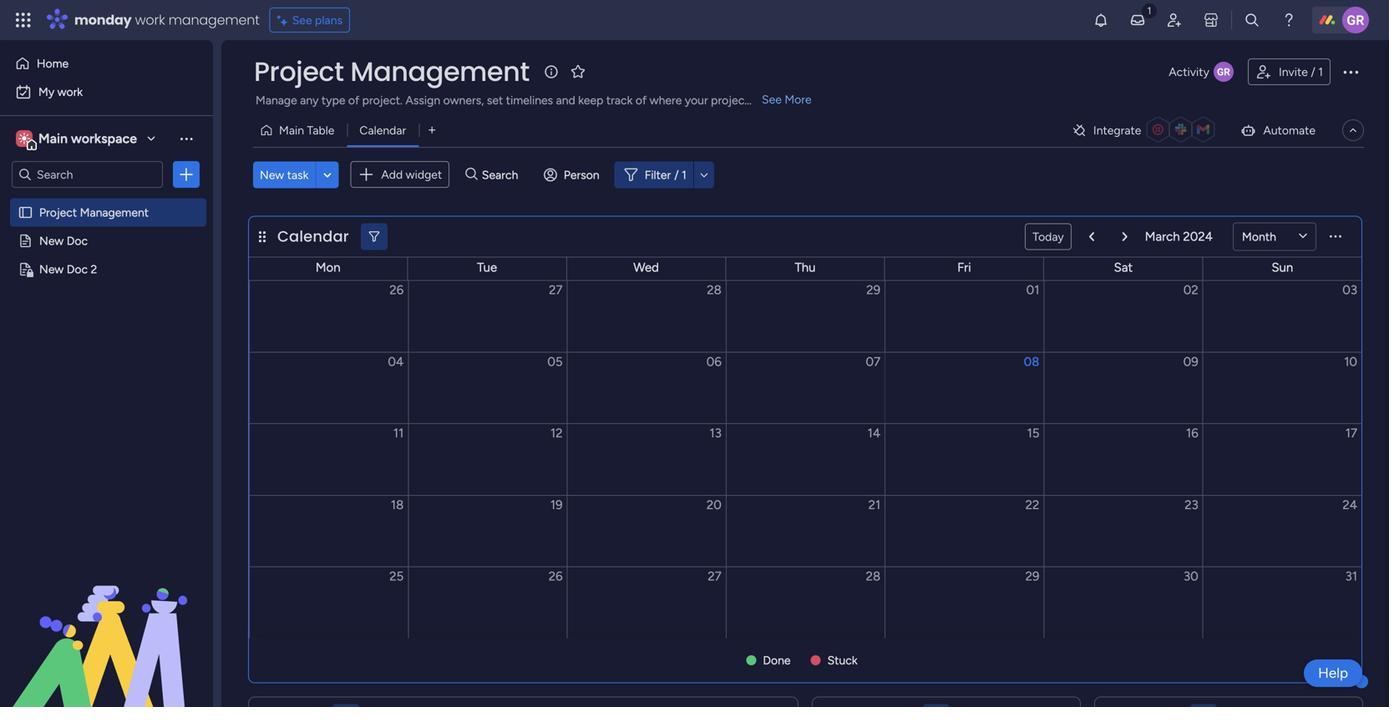 Task type: vqa. For each thing, say whether or not it's contained in the screenshot.
New task "button"
yes



Task type: describe. For each thing, give the bounding box(es) containing it.
new for new task
[[260, 168, 284, 182]]

see more
[[762, 92, 812, 107]]

month
[[1243, 230, 1277, 244]]

0 horizontal spatial management
[[80, 206, 149, 220]]

new for new doc
[[39, 234, 64, 248]]

angle down image
[[323, 169, 332, 181]]

add
[[381, 168, 403, 182]]

help
[[1319, 665, 1349, 682]]

table
[[307, 123, 335, 137]]

1 vertical spatial options image
[[178, 166, 195, 183]]

march
[[1145, 229, 1180, 244]]

1 workspace image from the left
[[16, 130, 33, 148]]

doc for new doc 2
[[67, 262, 88, 277]]

select product image
[[15, 12, 32, 28]]

1 vertical spatial project management
[[39, 206, 149, 220]]

manage
[[256, 93, 297, 107]]

/ for invite
[[1311, 65, 1316, 79]]

my work
[[38, 85, 83, 99]]

home
[[37, 56, 69, 71]]

1 for filter / 1
[[682, 168, 687, 182]]

public board image for new doc
[[18, 233, 33, 249]]

2
[[91, 262, 97, 277]]

fri
[[958, 260, 972, 275]]

arrow down image
[[694, 165, 714, 185]]

2 workspace image from the left
[[18, 130, 30, 148]]

add widget button
[[350, 161, 450, 188]]

today button
[[1025, 224, 1072, 250]]

done
[[763, 654, 791, 668]]

filter / 1
[[645, 168, 687, 182]]

lottie animation element
[[0, 539, 213, 708]]

workspace selection element
[[16, 129, 140, 150]]

stands.
[[752, 93, 789, 107]]

0 vertical spatial project management
[[254, 53, 530, 90]]

stuck
[[828, 654, 858, 668]]

owners,
[[443, 93, 484, 107]]

manage any type of project. assign owners, set timelines and keep track of where your project stands.
[[256, 93, 789, 107]]

sun
[[1272, 260, 1294, 275]]

see plans button
[[270, 8, 350, 33]]

0 vertical spatial project
[[254, 53, 344, 90]]

type
[[322, 93, 345, 107]]

main table button
[[253, 117, 347, 144]]

show board description image
[[541, 64, 561, 80]]

1 for invite / 1
[[1319, 65, 1324, 79]]

list arrow image
[[1123, 232, 1128, 242]]

activity button
[[1163, 58, 1242, 85]]

invite / 1 button
[[1248, 58, 1331, 85]]

0 vertical spatial management
[[350, 53, 530, 90]]

track
[[607, 93, 633, 107]]

0 horizontal spatial project
[[39, 206, 77, 220]]

1 image
[[1142, 1, 1157, 20]]

more
[[785, 92, 812, 107]]

more dots image
[[1330, 231, 1342, 243]]

and
[[556, 93, 576, 107]]

help image
[[1281, 12, 1298, 28]]

collapse board header image
[[1347, 124, 1360, 137]]

my
[[38, 85, 54, 99]]

your
[[685, 93, 708, 107]]

search everything image
[[1244, 12, 1261, 28]]

main for main table
[[279, 123, 304, 137]]

main for main workspace
[[38, 131, 68, 147]]

see more link
[[760, 91, 814, 108]]

march 2024
[[1145, 229, 1213, 244]]

filter
[[645, 168, 671, 182]]

notifications image
[[1093, 12, 1110, 28]]



Task type: locate. For each thing, give the bounding box(es) containing it.
project
[[711, 93, 749, 107]]

doc up new doc 2
[[67, 234, 88, 248]]

0 vertical spatial /
[[1311, 65, 1316, 79]]

/ for filter
[[675, 168, 679, 182]]

where
[[650, 93, 682, 107]]

workspace options image
[[178, 130, 195, 147]]

management down search in workspace field
[[80, 206, 149, 220]]

0 horizontal spatial main
[[38, 131, 68, 147]]

0 horizontal spatial calendar
[[277, 226, 349, 247]]

activity
[[1169, 65, 1210, 79]]

1 horizontal spatial options image
[[1341, 62, 1361, 82]]

2 vertical spatial new
[[39, 262, 64, 277]]

1 horizontal spatial project management
[[254, 53, 530, 90]]

calendar for calendar 'button' at the top of the page
[[360, 123, 406, 137]]

1 vertical spatial new
[[39, 234, 64, 248]]

project up any
[[254, 53, 344, 90]]

calendar down project.
[[360, 123, 406, 137]]

see inside see more link
[[762, 92, 782, 107]]

help button
[[1304, 660, 1363, 688]]

new doc 2
[[39, 262, 97, 277]]

see
[[292, 13, 312, 27], [762, 92, 782, 107]]

1 inside button
[[1319, 65, 1324, 79]]

main inside button
[[279, 123, 304, 137]]

person button
[[537, 161, 610, 188]]

list arrow image
[[1089, 232, 1094, 242]]

Search field
[[478, 163, 528, 187]]

1 horizontal spatial management
[[350, 53, 530, 90]]

0 vertical spatial work
[[135, 10, 165, 29]]

1 right invite
[[1319, 65, 1324, 79]]

new for new doc 2
[[39, 262, 64, 277]]

1 vertical spatial management
[[80, 206, 149, 220]]

wed
[[634, 260, 659, 275]]

0 horizontal spatial options image
[[178, 166, 195, 183]]

2 of from the left
[[636, 93, 647, 107]]

work inside option
[[57, 85, 83, 99]]

thu
[[795, 260, 816, 275]]

calendar for calendar field
[[277, 226, 349, 247]]

project management
[[254, 53, 530, 90], [39, 206, 149, 220]]

new up new doc 2
[[39, 234, 64, 248]]

2 doc from the top
[[67, 262, 88, 277]]

see left more
[[762, 92, 782, 107]]

2 public board image from the top
[[18, 233, 33, 249]]

new doc
[[39, 234, 88, 248]]

main
[[279, 123, 304, 137], [38, 131, 68, 147]]

see for see plans
[[292, 13, 312, 27]]

1 left arrow down image
[[682, 168, 687, 182]]

invite / 1
[[1279, 65, 1324, 79]]

set
[[487, 93, 503, 107]]

1 horizontal spatial project
[[254, 53, 344, 90]]

new task button
[[253, 161, 315, 188]]

1 horizontal spatial 1
[[1319, 65, 1324, 79]]

calendar inside 'button'
[[360, 123, 406, 137]]

2024
[[1183, 229, 1213, 244]]

project management up project.
[[254, 53, 530, 90]]

of right type on the top left of the page
[[348, 93, 359, 107]]

home link
[[10, 50, 203, 77]]

1 horizontal spatial work
[[135, 10, 165, 29]]

project management down search in workspace field
[[39, 206, 149, 220]]

1 vertical spatial 1
[[682, 168, 687, 182]]

options image down workspace options image
[[178, 166, 195, 183]]

main table
[[279, 123, 335, 137]]

automate
[[1264, 123, 1316, 137]]

widget
[[406, 168, 442, 182]]

main left table
[[279, 123, 304, 137]]

/ right filter
[[675, 168, 679, 182]]

1 vertical spatial work
[[57, 85, 83, 99]]

1 horizontal spatial see
[[762, 92, 782, 107]]

v2 search image
[[466, 165, 478, 184]]

1 horizontal spatial main
[[279, 123, 304, 137]]

1 vertical spatial project
[[39, 206, 77, 220]]

work right my
[[57, 85, 83, 99]]

1 doc from the top
[[67, 234, 88, 248]]

1 public board image from the top
[[18, 205, 33, 221]]

/
[[1311, 65, 1316, 79], [675, 168, 679, 182]]

add view image
[[429, 124, 436, 136]]

assign
[[406, 93, 441, 107]]

1 vertical spatial public board image
[[18, 233, 33, 249]]

doc for new doc
[[67, 234, 88, 248]]

main down my
[[38, 131, 68, 147]]

0 vertical spatial see
[[292, 13, 312, 27]]

management
[[350, 53, 530, 90], [80, 206, 149, 220]]

see inside button
[[292, 13, 312, 27]]

project.
[[362, 93, 403, 107]]

list box
[[0, 195, 213, 509]]

sat
[[1114, 260, 1133, 275]]

work
[[135, 10, 165, 29], [57, 85, 83, 99]]

main workspace button
[[12, 125, 163, 153]]

work right monday
[[135, 10, 165, 29]]

task
[[287, 168, 309, 182]]

see left plans
[[292, 13, 312, 27]]

1
[[1319, 65, 1324, 79], [682, 168, 687, 182]]

1 horizontal spatial of
[[636, 93, 647, 107]]

monday marketplace image
[[1203, 12, 1220, 28]]

0 vertical spatial options image
[[1341, 62, 1361, 82]]

person
[[564, 168, 600, 182]]

1 horizontal spatial calendar
[[360, 123, 406, 137]]

doc
[[67, 234, 88, 248], [67, 262, 88, 277]]

1 vertical spatial see
[[762, 92, 782, 107]]

any
[[300, 93, 319, 107]]

public board image for project management
[[18, 205, 33, 221]]

timelines
[[506, 93, 553, 107]]

of right track
[[636, 93, 647, 107]]

private board image
[[18, 262, 33, 277]]

tue
[[477, 260, 497, 275]]

0 vertical spatial public board image
[[18, 205, 33, 221]]

see plans
[[292, 13, 343, 27]]

project up new doc
[[39, 206, 77, 220]]

0 horizontal spatial /
[[675, 168, 679, 182]]

main workspace
[[38, 131, 137, 147]]

1 vertical spatial calendar
[[277, 226, 349, 247]]

list box containing project management
[[0, 195, 213, 509]]

/ inside button
[[1311, 65, 1316, 79]]

mon
[[316, 260, 341, 275]]

update feed image
[[1130, 12, 1146, 28]]

1 vertical spatial /
[[675, 168, 679, 182]]

greg robinson image
[[1343, 7, 1369, 33]]

of
[[348, 93, 359, 107], [636, 93, 647, 107]]

calendar up mon
[[277, 226, 349, 247]]

0 horizontal spatial of
[[348, 93, 359, 107]]

invite
[[1279, 65, 1308, 79]]

1 of from the left
[[348, 93, 359, 107]]

public board image
[[18, 205, 33, 221], [18, 233, 33, 249]]

dapulse drag handle 3 image
[[259, 231, 266, 243]]

see for see more
[[762, 92, 782, 107]]

options image right invite / 1
[[1341, 62, 1361, 82]]

0 horizontal spatial project management
[[39, 206, 149, 220]]

new left task
[[260, 168, 284, 182]]

home option
[[10, 50, 203, 77]]

workspace
[[71, 131, 137, 147]]

add widget
[[381, 168, 442, 182]]

management
[[169, 10, 260, 29]]

calendar
[[360, 123, 406, 137], [277, 226, 349, 247]]

my work link
[[10, 79, 203, 105]]

new inside button
[[260, 168, 284, 182]]

0 horizontal spatial work
[[57, 85, 83, 99]]

/ right invite
[[1311, 65, 1316, 79]]

0 vertical spatial doc
[[67, 234, 88, 248]]

work for my
[[57, 85, 83, 99]]

workspace image
[[16, 130, 33, 148], [18, 130, 30, 148]]

monday
[[74, 10, 132, 29]]

new
[[260, 168, 284, 182], [39, 234, 64, 248], [39, 262, 64, 277]]

1 horizontal spatial /
[[1311, 65, 1316, 79]]

calendar button
[[347, 117, 419, 144]]

plans
[[315, 13, 343, 27]]

new right private board image
[[39, 262, 64, 277]]

add to favorites image
[[570, 63, 586, 80]]

main inside the workspace selection element
[[38, 131, 68, 147]]

new task
[[260, 168, 309, 182]]

options image
[[1341, 62, 1361, 82], [178, 166, 195, 183]]

Project Management field
[[250, 53, 534, 90]]

invite members image
[[1166, 12, 1183, 28]]

1 vertical spatial doc
[[67, 262, 88, 277]]

keep
[[578, 93, 604, 107]]

0 horizontal spatial 1
[[682, 168, 687, 182]]

0 horizontal spatial see
[[292, 13, 312, 27]]

calendar inside field
[[277, 226, 349, 247]]

0 vertical spatial new
[[260, 168, 284, 182]]

automate button
[[1234, 117, 1323, 144]]

integrate button
[[1065, 113, 1227, 148]]

today
[[1033, 230, 1064, 244]]

doc left 2 on the left top of the page
[[67, 262, 88, 277]]

0 vertical spatial 1
[[1319, 65, 1324, 79]]

monday work management
[[74, 10, 260, 29]]

my work option
[[10, 79, 203, 105]]

option
[[0, 198, 213, 201]]

0 vertical spatial calendar
[[360, 123, 406, 137]]

project
[[254, 53, 344, 90], [39, 206, 77, 220]]

integrate
[[1094, 123, 1142, 137]]

Search in workspace field
[[35, 165, 140, 184]]

work for monday
[[135, 10, 165, 29]]

Calendar field
[[273, 226, 353, 248]]

management up assign
[[350, 53, 530, 90]]

lottie animation image
[[0, 539, 213, 708]]



